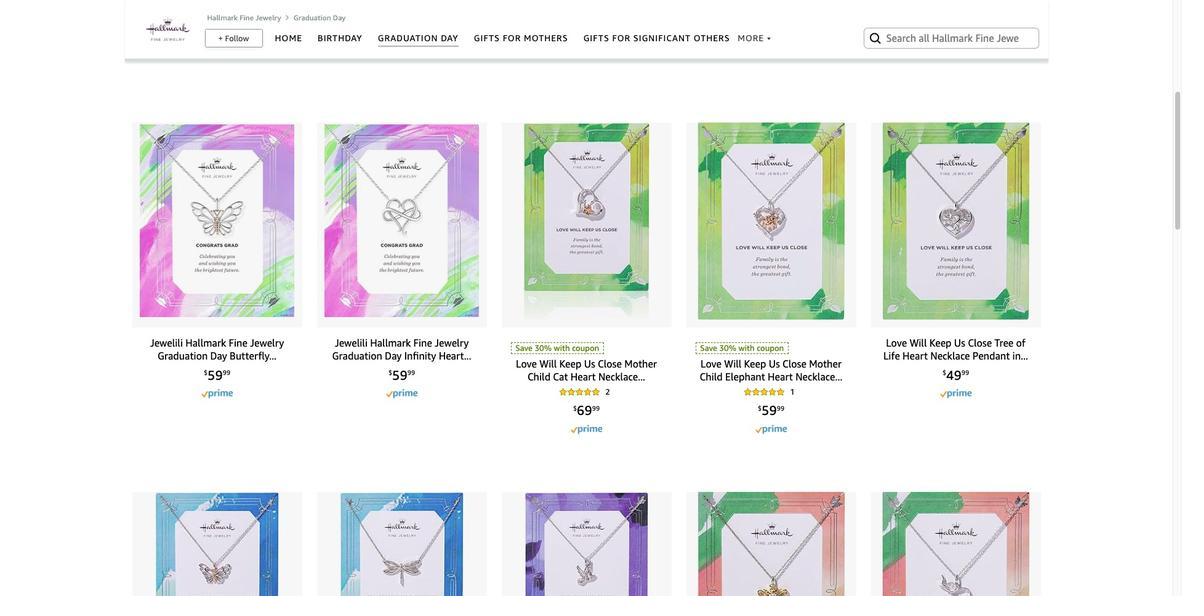 Task type: locate. For each thing, give the bounding box(es) containing it.
1 horizontal spatial save 30% with coupon
[[700, 343, 784, 353]]

1 horizontal spatial with
[[739, 343, 755, 353]]

0 horizontal spatial save
[[516, 343, 533, 353]]

0 horizontal spatial save 30% with coupon
[[516, 343, 599, 353]]

+
[[218, 33, 223, 43]]

with for 59
[[739, 343, 755, 353]]

$ for jewelili hallmark fine jewelry graduation day butterfly necklace pendant in sterling silver and 14k rose gold plating with diamonds image in the left of the page
[[204, 369, 208, 376]]

day
[[333, 13, 346, 22]]

$
[[204, 369, 208, 376], [389, 369, 392, 376], [943, 369, 947, 376], [573, 404, 577, 412], [758, 404, 762, 412]]

jewelili hallmark fine jewelry graduation day butterfly necklace pendant in sterling silver and 14k rose gold plating with diamonds image
[[140, 125, 294, 317]]

$ 59 99 for jewelili hallmark fine jewelry graduation day butterfly necklace pendant in sterling silver and 14k rose gold plating with diamonds image in the left of the page
[[204, 367, 230, 383]]

2 horizontal spatial $ 59 99
[[758, 403, 785, 418]]

with for 69
[[554, 343, 570, 353]]

0 horizontal spatial $ 59 99
[[204, 367, 230, 383]]

love will keep us close tree of life heart necklace pendant in sterling silver with diamonds image
[[882, 122, 1031, 319]]

save 30% with coupon
[[516, 343, 599, 353], [700, 343, 784, 353]]

$ inside $ 49 99
[[943, 369, 947, 376]]

$ for love will keep us close tree of life heart necklace pendant in sterling silver with diamonds image
[[943, 369, 947, 376]]

with
[[554, 343, 570, 353], [739, 343, 755, 353]]

save
[[516, 343, 533, 353], [700, 343, 718, 353]]

$ 59 99
[[204, 367, 230, 383], [389, 367, 415, 383], [758, 403, 785, 418]]

2 save 30% with coupon from the left
[[700, 343, 784, 353]]

1 horizontal spatial $ 59 99
[[389, 367, 415, 383]]

coupon for 59
[[757, 343, 784, 353]]

beautiful moments dragon fly necklace pendant in sterling silver with diamonds image
[[340, 492, 464, 596]]

99 for jewelili hallmark fine jewelry graduation day infinity heart necklace pendant in sterling silver with diamonds image
[[408, 369, 415, 376]]

beautiful moments butterfly necklace pendant in sterling silver and 14k rose gold plating with diamonds image
[[155, 492, 279, 596]]

99 for love will keep us close tree of life heart necklace pendant in sterling silver with diamonds image
[[962, 369, 969, 376]]

30%
[[535, 343, 552, 353], [720, 343, 737, 353]]

1 save 30% with coupon from the left
[[516, 343, 599, 353]]

0 horizontal spatial 59
[[208, 367, 223, 383]]

0 horizontal spatial with
[[554, 343, 570, 353]]

love will keep us close mother child cat heart necklace pendant in sterling silver and 14k rose gold plating with diamonds image
[[524, 122, 650, 319]]

hallmark fine jewelry
[[207, 13, 281, 22]]

0 horizontal spatial coupon
[[572, 343, 599, 353]]

2 save from the left
[[700, 343, 718, 353]]

30% for 69
[[535, 343, 552, 353]]

0 horizontal spatial 30%
[[535, 343, 552, 353]]

2 with from the left
[[739, 343, 755, 353]]

graduation
[[294, 13, 331, 22]]

2 coupon from the left
[[757, 343, 784, 353]]

1 30% from the left
[[535, 343, 552, 353]]

graduation day link
[[294, 13, 346, 22]]

hallmark fine jewelry logo image
[[145, 6, 191, 52]]

59
[[208, 367, 223, 383], [392, 367, 408, 383], [762, 403, 777, 418]]

hallmark fine jewelry link
[[207, 13, 281, 22]]

coupon
[[572, 343, 599, 353], [757, 343, 784, 353]]

1 coupon from the left
[[572, 343, 599, 353]]

1 with from the left
[[554, 343, 570, 353]]

1 horizontal spatial 30%
[[720, 343, 737, 353]]

2 30% from the left
[[720, 343, 737, 353]]

1 save from the left
[[516, 343, 533, 353]]

59 for jewelili hallmark fine jewelry graduation day butterfly necklace pendant in sterling silver and 14k rose gold plating with diamonds image in the left of the page
[[208, 367, 223, 383]]

save 30% with coupon for 69
[[516, 343, 599, 353]]

save for 69
[[516, 343, 533, 353]]

best ever elephant animal necklace pendant in sterling silver with diamonds image
[[882, 492, 1031, 596]]

1 horizontal spatial coupon
[[757, 343, 784, 353]]

1 horizontal spatial save
[[700, 343, 718, 353]]

1 horizontal spatial 59
[[392, 367, 408, 383]]

best ever bee necklace pendant in sterling silver 14k yellow gold plating with diamonds image
[[697, 492, 846, 596]]

49
[[947, 367, 962, 383]]

99 inside $ 49 99
[[962, 369, 969, 376]]

69
[[577, 403, 592, 418]]

99
[[223, 369, 230, 376], [408, 369, 415, 376], [962, 369, 969, 376], [592, 404, 600, 412], [777, 404, 785, 412]]

$ 59 99 for jewelili hallmark fine jewelry graduation day infinity heart necklace pendant in sterling silver with diamonds image
[[389, 367, 415, 383]]



Task type: describe. For each thing, give the bounding box(es) containing it.
hallmark
[[207, 13, 238, 22]]

30% for 59
[[720, 343, 737, 353]]

2 horizontal spatial 59
[[762, 403, 777, 418]]

graduation day
[[294, 13, 346, 22]]

$ for jewelili hallmark fine jewelry graduation day infinity heart necklace pendant in sterling silver with diamonds image
[[389, 369, 392, 376]]

follow
[[225, 33, 249, 43]]

$ inside $ 69 99
[[573, 404, 577, 412]]

$ 49 99
[[943, 367, 969, 383]]

save 30% with coupon for 59
[[700, 343, 784, 353]]

love will keep us close mother child elephant heart necklace pendant in sterling silver and 14k rose gold plating with diamonds image
[[697, 122, 846, 319]]

faith dove bird necklace pendant in sterling silver with diamonds image
[[525, 492, 648, 596]]

99 for jewelili hallmark fine jewelry graduation day butterfly necklace pendant in sterling silver and 14k rose gold plating with diamonds image in the left of the page
[[223, 369, 230, 376]]

jewelili hallmark fine jewelry graduation day infinity heart necklace pendant in sterling silver with diamonds image
[[325, 125, 479, 317]]

Search all Hallmark Fine Jewelry search field
[[887, 28, 1019, 49]]

coupon for 69
[[572, 343, 599, 353]]

$ 69 99
[[573, 403, 600, 418]]

fine
[[240, 13, 254, 22]]

+ follow button
[[205, 30, 262, 47]]

2
[[606, 387, 610, 397]]

59 for jewelili hallmark fine jewelry graduation day infinity heart necklace pendant in sterling silver with diamonds image
[[392, 367, 408, 383]]

1
[[790, 387, 795, 397]]

+ follow
[[218, 33, 249, 43]]

99 inside $ 69 99
[[592, 404, 600, 412]]

jewelry
[[256, 13, 281, 22]]

save for 59
[[700, 343, 718, 353]]

search image
[[868, 31, 883, 46]]



Task type: vqa. For each thing, say whether or not it's contained in the screenshot.
69 Save 30% with coupon
yes



